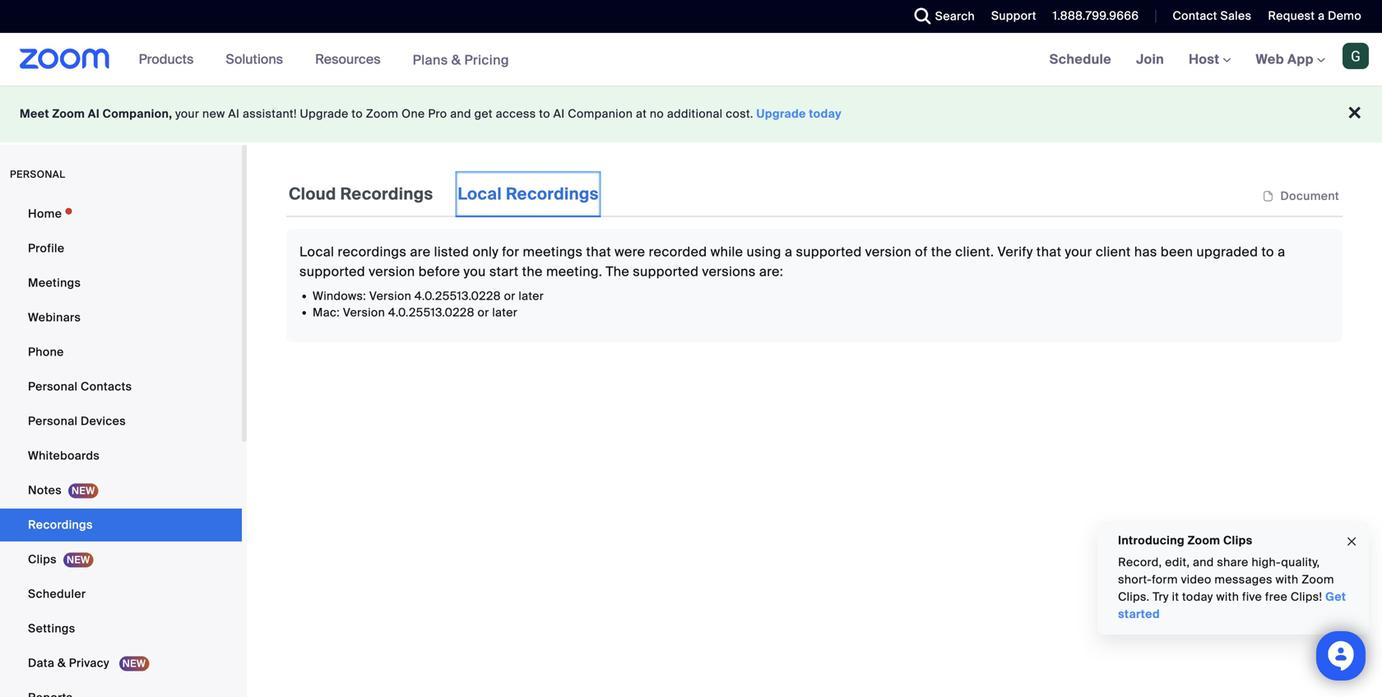 Task type: locate. For each thing, give the bounding box(es) containing it.
profile picture image
[[1343, 43, 1370, 69]]

get started link
[[1119, 589, 1347, 622]]

0 vertical spatial and
[[450, 106, 472, 121]]

1 horizontal spatial upgrade
[[757, 106, 807, 121]]

0 horizontal spatial a
[[785, 243, 793, 261]]

of
[[916, 243, 928, 261]]

profile link
[[0, 232, 242, 265]]

try
[[1153, 589, 1170, 605]]

1 horizontal spatial local
[[458, 184, 502, 205]]

a right upgraded
[[1278, 243, 1286, 261]]

zoom up clips!
[[1302, 572, 1335, 587]]

to
[[352, 106, 363, 121], [539, 106, 551, 121], [1262, 243, 1275, 261]]

2 horizontal spatial supported
[[796, 243, 862, 261]]

data
[[28, 656, 54, 671]]

version left of
[[866, 243, 912, 261]]

are
[[410, 243, 431, 261]]

0 horizontal spatial and
[[450, 106, 472, 121]]

free
[[1266, 589, 1288, 605]]

banner
[[0, 33, 1383, 87]]

0 vertical spatial version
[[370, 289, 412, 304]]

1 vertical spatial local
[[300, 243, 334, 261]]

host
[[1190, 51, 1224, 68]]

1 horizontal spatial and
[[1194, 555, 1215, 570]]

plans
[[413, 51, 448, 69]]

meetings
[[28, 275, 81, 291]]

0 horizontal spatial later
[[493, 305, 518, 320]]

1 horizontal spatial &
[[452, 51, 461, 69]]

personal devices link
[[0, 405, 242, 438]]

0 horizontal spatial or
[[478, 305, 489, 320]]

1 horizontal spatial clips
[[1224, 533, 1253, 548]]

clips
[[1224, 533, 1253, 548], [28, 552, 57, 567]]

local for local recordings
[[458, 184, 502, 205]]

a
[[1319, 8, 1326, 23], [785, 243, 793, 261], [1278, 243, 1286, 261]]

or down start at the top left
[[504, 289, 516, 304]]

before
[[419, 263, 460, 280]]

clips link
[[0, 543, 242, 576]]

join
[[1137, 51, 1165, 68]]

zoom
[[52, 106, 85, 121], [366, 106, 399, 121], [1188, 533, 1221, 548], [1302, 572, 1335, 587]]

notes
[[28, 483, 62, 498]]

cost.
[[726, 106, 754, 121]]

1 vertical spatial clips
[[28, 552, 57, 567]]

0 vertical spatial personal
[[28, 379, 78, 394]]

1 vertical spatial personal
[[28, 414, 78, 429]]

with up 'free'
[[1276, 572, 1299, 587]]

1 horizontal spatial the
[[932, 243, 952, 261]]

2 horizontal spatial to
[[1262, 243, 1275, 261]]

a right using
[[785, 243, 793, 261]]

today
[[809, 106, 842, 121], [1183, 589, 1214, 605]]

tabs of recording tab list
[[286, 171, 602, 217]]

0 vertical spatial your
[[175, 106, 199, 121]]

data & privacy
[[28, 656, 113, 671]]

ai right new on the left top of page
[[228, 106, 240, 121]]

version down windows:
[[343, 305, 385, 320]]

using
[[747, 243, 782, 261]]

local inside local recordings are listed only for meetings that were recorded while using a supported version of the client. verify that your client has been upgraded to a supported version before you start the meeting. the supported versions are: windows: version 4.0.25513.0228 or later mac: version 4.0.25513.0228 or later
[[300, 243, 334, 261]]

clips up 'scheduler'
[[28, 552, 57, 567]]

0 vertical spatial later
[[519, 289, 544, 304]]

you
[[464, 263, 486, 280]]

introducing
[[1119, 533, 1185, 548]]

supported down 'recorded'
[[633, 263, 699, 280]]

personal up whiteboards
[[28, 414, 78, 429]]

settings link
[[0, 612, 242, 645]]

1 upgrade from the left
[[300, 106, 349, 121]]

0 horizontal spatial upgrade
[[300, 106, 349, 121]]

recordings up meetings
[[506, 184, 599, 205]]

home
[[28, 206, 62, 221]]

zoom left one
[[366, 106, 399, 121]]

close image
[[1346, 532, 1359, 551]]

1 horizontal spatial ai
[[228, 106, 240, 121]]

clips!
[[1291, 589, 1323, 605]]

introducing zoom clips
[[1119, 533, 1253, 548]]

later down start at the top left
[[493, 305, 518, 320]]

resources
[[315, 51, 381, 68]]

0 horizontal spatial &
[[58, 656, 66, 671]]

access
[[496, 106, 536, 121]]

0 horizontal spatial clips
[[28, 552, 57, 567]]

the
[[932, 243, 952, 261], [522, 263, 543, 280]]

0 vertical spatial local
[[458, 184, 502, 205]]

banner containing products
[[0, 33, 1383, 87]]

0 vertical spatial &
[[452, 51, 461, 69]]

0 horizontal spatial today
[[809, 106, 842, 121]]

contact
[[1173, 8, 1218, 23]]

& right data
[[58, 656, 66, 671]]

1 vertical spatial version
[[369, 263, 415, 280]]

solutions
[[226, 51, 283, 68]]

4.0.25513.0228 down you
[[415, 289, 501, 304]]

0 horizontal spatial the
[[522, 263, 543, 280]]

supported up windows:
[[300, 263, 365, 280]]

search button
[[903, 0, 980, 33]]

0 vertical spatial today
[[809, 106, 842, 121]]

your inside meet zoom ai companion, "footer"
[[175, 106, 199, 121]]

for
[[502, 243, 520, 261]]

scheduler
[[28, 587, 86, 602]]

personal down phone
[[28, 379, 78, 394]]

later
[[519, 289, 544, 304], [493, 305, 518, 320]]

1.888.799.9666
[[1053, 8, 1140, 23]]

personal inside "link"
[[28, 379, 78, 394]]

ai left companion
[[554, 106, 565, 121]]

and left "get"
[[450, 106, 472, 121]]

start
[[490, 263, 519, 280]]

while
[[711, 243, 744, 261]]

personal contacts link
[[0, 370, 242, 403]]

1 horizontal spatial later
[[519, 289, 544, 304]]

& inside personal menu menu
[[58, 656, 66, 671]]

2 personal from the top
[[28, 414, 78, 429]]

cloud recordings tab
[[286, 171, 436, 217]]

1 personal from the top
[[28, 379, 78, 394]]

support link
[[980, 0, 1041, 33], [992, 8, 1037, 23]]

contacts
[[81, 379, 132, 394]]

and inside record, edit, and share high-quality, short-form video messages with zoom clips. try it today with five free clips!
[[1194, 555, 1215, 570]]

only
[[473, 243, 499, 261]]

0 vertical spatial the
[[932, 243, 952, 261]]

& inside 'product information' navigation
[[452, 51, 461, 69]]

version
[[866, 243, 912, 261], [369, 263, 415, 280]]

phone
[[28, 344, 64, 360]]

1 ai from the left
[[88, 106, 100, 121]]

a left demo
[[1319, 8, 1326, 23]]

client
[[1096, 243, 1132, 261]]

upgrade
[[300, 106, 349, 121], [757, 106, 807, 121]]

recordings for cloud recordings
[[341, 184, 433, 205]]

your left new on the left top of page
[[175, 106, 199, 121]]

local up windows:
[[300, 243, 334, 261]]

1 vertical spatial 4.0.25513.0228
[[388, 305, 475, 320]]

0 horizontal spatial version
[[369, 263, 415, 280]]

zoom inside record, edit, and share high-quality, short-form video messages with zoom clips. try it today with five free clips!
[[1302, 572, 1335, 587]]

personal
[[28, 379, 78, 394], [28, 414, 78, 429]]

to right access
[[539, 106, 551, 121]]

webinars
[[28, 310, 81, 325]]

upgrade right cost. on the right of page
[[757, 106, 807, 121]]

1 horizontal spatial version
[[866, 243, 912, 261]]

to right upgraded
[[1262, 243, 1275, 261]]

2 horizontal spatial ai
[[554, 106, 565, 121]]

to down resources dropdown button
[[352, 106, 363, 121]]

1 vertical spatial and
[[1194, 555, 1215, 570]]

companion,
[[103, 106, 172, 121]]

1 horizontal spatial with
[[1276, 572, 1299, 587]]

2 upgrade from the left
[[757, 106, 807, 121]]

recordings for local recordings
[[506, 184, 599, 205]]

the down meetings
[[522, 263, 543, 280]]

0 vertical spatial with
[[1276, 572, 1299, 587]]

1 vertical spatial &
[[58, 656, 66, 671]]

2 horizontal spatial recordings
[[506, 184, 599, 205]]

or
[[504, 289, 516, 304], [478, 305, 489, 320]]

that up the
[[587, 243, 612, 261]]

record, edit, and share high-quality, short-form video messages with zoom clips. try it today with five free clips!
[[1119, 555, 1335, 605]]

1 horizontal spatial or
[[504, 289, 516, 304]]

1.888.799.9666 button up schedule
[[1041, 0, 1144, 33]]

1 vertical spatial today
[[1183, 589, 1214, 605]]

0 horizontal spatial that
[[587, 243, 612, 261]]

plans & pricing
[[413, 51, 509, 69]]

form
[[1153, 572, 1179, 587]]

and up video
[[1194, 555, 1215, 570]]

version down recordings
[[369, 263, 415, 280]]

ai left companion,
[[88, 106, 100, 121]]

get started
[[1119, 589, 1347, 622]]

recordings up recordings
[[341, 184, 433, 205]]

record,
[[1119, 555, 1163, 570]]

1 horizontal spatial recordings
[[341, 184, 433, 205]]

1 vertical spatial your
[[1066, 243, 1093, 261]]

1 horizontal spatial your
[[1066, 243, 1093, 261]]

1 horizontal spatial today
[[1183, 589, 1214, 605]]

1 vertical spatial the
[[522, 263, 543, 280]]

clips.
[[1119, 589, 1150, 605]]

your left client
[[1066, 243, 1093, 261]]

0 vertical spatial or
[[504, 289, 516, 304]]

local up only
[[458, 184, 502, 205]]

clips up share
[[1224, 533, 1253, 548]]

1 vertical spatial with
[[1217, 589, 1240, 605]]

0 horizontal spatial to
[[352, 106, 363, 121]]

with down messages
[[1217, 589, 1240, 605]]

today inside meet zoom ai companion, "footer"
[[809, 106, 842, 121]]

local inside local recordings tab
[[458, 184, 502, 205]]

later down for
[[519, 289, 544, 304]]

version down recordings
[[370, 289, 412, 304]]

notes link
[[0, 474, 242, 507]]

0 horizontal spatial recordings
[[28, 517, 93, 533]]

has
[[1135, 243, 1158, 261]]

1 vertical spatial or
[[478, 305, 489, 320]]

the right of
[[932, 243, 952, 261]]

today inside record, edit, and share high-quality, short-form video messages with zoom clips. try it today with five free clips!
[[1183, 589, 1214, 605]]

0 horizontal spatial your
[[175, 106, 199, 121]]

4.0.25513.0228 down before
[[388, 305, 475, 320]]

mac:
[[313, 305, 340, 320]]

meetings link
[[0, 267, 242, 300]]

0 horizontal spatial ai
[[88, 106, 100, 121]]

or down you
[[478, 305, 489, 320]]

0 horizontal spatial supported
[[300, 263, 365, 280]]

1 horizontal spatial that
[[1037, 243, 1062, 261]]

1 horizontal spatial a
[[1278, 243, 1286, 261]]

meetings navigation
[[1038, 33, 1383, 87]]

supported right using
[[796, 243, 862, 261]]

upgrade down 'product information' navigation
[[300, 106, 349, 121]]

0 horizontal spatial local
[[300, 243, 334, 261]]

video
[[1182, 572, 1212, 587]]

five
[[1243, 589, 1263, 605]]

recordings down notes
[[28, 517, 93, 533]]

that right verify
[[1037, 243, 1062, 261]]

recordings
[[341, 184, 433, 205], [506, 184, 599, 205], [28, 517, 93, 533]]

local
[[458, 184, 502, 205], [300, 243, 334, 261]]

& right plans
[[452, 51, 461, 69]]

personal menu menu
[[0, 198, 242, 697]]



Task type: describe. For each thing, give the bounding box(es) containing it.
personal contacts
[[28, 379, 132, 394]]

share
[[1218, 555, 1249, 570]]

web app button
[[1257, 51, 1326, 68]]

& for plans
[[452, 51, 461, 69]]

schedule
[[1050, 51, 1112, 68]]

2 horizontal spatial a
[[1319, 8, 1326, 23]]

the
[[606, 263, 630, 280]]

verify
[[998, 243, 1034, 261]]

personal for personal devices
[[28, 414, 78, 429]]

recordings
[[338, 243, 407, 261]]

2 ai from the left
[[228, 106, 240, 121]]

request
[[1269, 8, 1316, 23]]

3 ai from the left
[[554, 106, 565, 121]]

1.888.799.9666 button up schedule link
[[1053, 8, 1140, 23]]

data & privacy link
[[0, 647, 242, 680]]

cloud
[[289, 184, 336, 205]]

app
[[1288, 51, 1315, 68]]

sales
[[1221, 8, 1252, 23]]

quality,
[[1282, 555, 1321, 570]]

started
[[1119, 607, 1161, 622]]

phone link
[[0, 336, 242, 369]]

your inside local recordings are listed only for meetings that were recorded while using a supported version of the client. verify that your client has been upgraded to a supported version before you start the meeting. the supported versions are: windows: version 4.0.25513.0228 or later mac: version 4.0.25513.0228 or later
[[1066, 243, 1093, 261]]

document
[[1281, 189, 1340, 204]]

personal for personal contacts
[[28, 379, 78, 394]]

settings
[[28, 621, 75, 636]]

meet
[[20, 106, 49, 121]]

meeting.
[[547, 263, 603, 280]]

clips inside personal menu menu
[[28, 552, 57, 567]]

webinars link
[[0, 301, 242, 334]]

upgraded
[[1197, 243, 1259, 261]]

0 vertical spatial 4.0.25513.0228
[[415, 289, 501, 304]]

and inside meet zoom ai companion, "footer"
[[450, 106, 472, 121]]

zoom logo image
[[20, 49, 110, 69]]

0 vertical spatial version
[[866, 243, 912, 261]]

devices
[[81, 414, 126, 429]]

contact sales
[[1173, 8, 1252, 23]]

local for local recordings are listed only for meetings that were recorded while using a supported version of the client. verify that your client has been upgraded to a supported version before you start the meeting. the supported versions are: windows: version 4.0.25513.0228 or later mac: version 4.0.25513.0228 or later
[[300, 243, 334, 261]]

are:
[[760, 263, 784, 280]]

privacy
[[69, 656, 110, 671]]

recorded
[[649, 243, 708, 261]]

host button
[[1190, 51, 1232, 68]]

product information navigation
[[126, 33, 522, 87]]

2 that from the left
[[1037, 243, 1062, 261]]

solutions button
[[226, 33, 291, 86]]

demo
[[1329, 8, 1362, 23]]

document button
[[1260, 189, 1343, 204]]

upgrade today link
[[757, 106, 842, 121]]

zoom up edit,
[[1188, 533, 1221, 548]]

one
[[402, 106, 425, 121]]

assistant!
[[243, 106, 297, 121]]

pricing
[[465, 51, 509, 69]]

meetings
[[523, 243, 583, 261]]

edit,
[[1166, 555, 1190, 570]]

1 horizontal spatial to
[[539, 106, 551, 121]]

0 vertical spatial clips
[[1224, 533, 1253, 548]]

get
[[475, 106, 493, 121]]

meet zoom ai companion, your new ai assistant! upgrade to zoom one pro and get access to ai companion at no additional cost. upgrade today
[[20, 106, 842, 121]]

file image
[[1263, 189, 1275, 204]]

cloud recordings
[[289, 184, 433, 205]]

pro
[[428, 106, 447, 121]]

client.
[[956, 243, 995, 261]]

no
[[650, 106, 664, 121]]

personal
[[10, 168, 65, 181]]

profile
[[28, 241, 65, 256]]

schedule link
[[1038, 33, 1125, 86]]

1 horizontal spatial supported
[[633, 263, 699, 280]]

recordings inside personal menu menu
[[28, 517, 93, 533]]

local recordings
[[458, 184, 599, 205]]

1 that from the left
[[587, 243, 612, 261]]

& for data
[[58, 656, 66, 671]]

to inside local recordings are listed only for meetings that were recorded while using a supported version of the client. verify that your client has been upgraded to a supported version before you start the meeting. the supported versions are: windows: version 4.0.25513.0228 or later mac: version 4.0.25513.0228 or later
[[1262, 243, 1275, 261]]

zoom right 'meet'
[[52, 106, 85, 121]]

were
[[615, 243, 646, 261]]

meet zoom ai companion, footer
[[0, 86, 1383, 142]]

at
[[636, 106, 647, 121]]

versions
[[703, 263, 756, 280]]

scheduler link
[[0, 578, 242, 611]]

it
[[1173, 589, 1180, 605]]

local recordings are listed only for meetings that were recorded while using a supported version of the client. verify that your client has been upgraded to a supported version before you start the meeting. the supported versions are: windows: version 4.0.25513.0228 or later mac: version 4.0.25513.0228 or later
[[300, 243, 1286, 320]]

main content element
[[286, 171, 1343, 342]]

products button
[[139, 33, 201, 86]]

1 vertical spatial version
[[343, 305, 385, 320]]

personal devices
[[28, 414, 126, 429]]

messages
[[1215, 572, 1273, 587]]

listed
[[434, 243, 469, 261]]

additional
[[667, 106, 723, 121]]

new
[[203, 106, 225, 121]]

0 horizontal spatial with
[[1217, 589, 1240, 605]]

companion
[[568, 106, 633, 121]]

1 vertical spatial later
[[493, 305, 518, 320]]

products
[[139, 51, 194, 68]]

short-
[[1119, 572, 1153, 587]]

web app
[[1257, 51, 1315, 68]]

home link
[[0, 198, 242, 230]]

local recordings tab
[[456, 171, 602, 217]]

resources button
[[315, 33, 388, 86]]

search
[[936, 9, 976, 24]]

whiteboards link
[[0, 440, 242, 473]]



Task type: vqa. For each thing, say whether or not it's contained in the screenshot.
the right in
no



